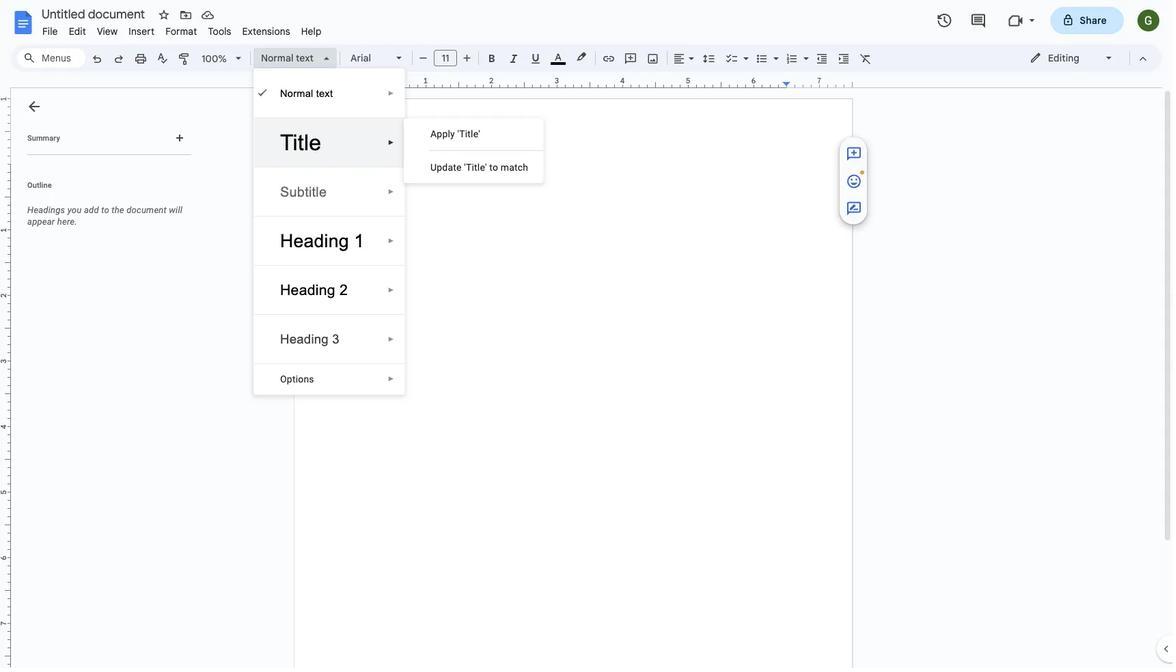 Task type: vqa. For each thing, say whether or not it's contained in the screenshot.
leftmost toolbar
no



Task type: locate. For each thing, give the bounding box(es) containing it.
'title' right pdate
[[464, 162, 487, 173]]

1 vertical spatial heading
[[280, 282, 336, 298]]

3 heading from the top
[[280, 332, 329, 347]]

'title'
[[458, 128, 480, 139], [464, 162, 487, 173]]

apply 'title' a element
[[431, 128, 485, 139]]

heading left 3
[[280, 332, 329, 347]]

menu containing a
[[404, 118, 544, 183]]

normal down styles list. normal text selected. option
[[280, 87, 313, 99]]

2 vertical spatial heading
[[280, 332, 329, 347]]

1 horizontal spatial text
[[316, 87, 333, 99]]

0 horizontal spatial to
[[101, 205, 109, 215]]

document outline element
[[11, 88, 197, 668]]

highlight color image
[[574, 49, 589, 65]]

menu bar containing file
[[37, 18, 327, 40]]

normal down extensions
[[261, 52, 294, 64]]

title
[[280, 130, 321, 155]]

Font size text field
[[435, 50, 457, 66]]

view menu item
[[92, 23, 123, 39]]

normal text down extensions
[[261, 52, 314, 64]]

menu
[[404, 118, 544, 183]]

0 vertical spatial 'title'
[[458, 128, 480, 139]]

0 vertical spatial normal text
[[261, 52, 314, 64]]

heading for heading 1
[[280, 231, 349, 251]]

will
[[169, 205, 183, 215]]

0 horizontal spatial text
[[296, 52, 314, 64]]

to
[[490, 162, 498, 173], [101, 205, 109, 215]]

heading 1
[[280, 231, 365, 251]]

right margin image
[[783, 77, 852, 87]]

heading for heading 2
[[280, 282, 336, 298]]

heading for heading 3
[[280, 332, 329, 347]]

2 ► from the top
[[388, 138, 395, 146]]

2
[[340, 282, 348, 298]]

2 heading from the top
[[280, 282, 336, 298]]

normal text
[[261, 52, 314, 64], [280, 87, 333, 99]]

text
[[296, 52, 314, 64], [316, 87, 333, 99]]

1 heading from the top
[[280, 231, 349, 251]]

text up title
[[316, 87, 333, 99]]

1 vertical spatial to
[[101, 205, 109, 215]]

title application
[[0, 0, 1174, 668]]

tools
[[208, 25, 231, 37]]

file menu item
[[37, 23, 63, 39]]

normal text down styles list. normal text selected. option
[[280, 87, 333, 99]]

add emoji reaction image
[[846, 173, 863, 190]]

insert menu item
[[123, 23, 160, 39]]

Menus field
[[17, 49, 85, 68]]

subtitle
[[280, 184, 327, 199]]

Rename text field
[[37, 5, 153, 22]]

0 vertical spatial to
[[490, 162, 498, 173]]

3
[[332, 332, 340, 347]]

to inside headings you add to the document will appear here.
[[101, 205, 109, 215]]

u
[[431, 162, 437, 173]]

extensions menu item
[[237, 23, 296, 39]]

arial option
[[351, 49, 388, 68]]

'title' for pdate
[[464, 162, 487, 173]]

file
[[42, 25, 58, 37]]

a
[[431, 128, 437, 139]]

to left the match
[[490, 162, 498, 173]]

1 vertical spatial normal
[[280, 87, 313, 99]]

checklist menu image
[[740, 49, 749, 54]]

heading left 1
[[280, 231, 349, 251]]

0 vertical spatial normal
[[261, 52, 294, 64]]

styles list. normal text selected. option
[[261, 49, 316, 68]]

0 vertical spatial heading
[[280, 231, 349, 251]]

heading
[[280, 231, 349, 251], [280, 282, 336, 298], [280, 332, 329, 347]]

►
[[388, 89, 395, 97], [388, 138, 395, 146], [388, 188, 395, 195], [388, 237, 395, 245], [388, 286, 395, 294], [388, 335, 395, 343], [388, 375, 395, 383]]

a pply 'title'
[[431, 128, 480, 139]]

o
[[280, 374, 287, 385]]

normal
[[261, 52, 294, 64], [280, 87, 313, 99]]

summary heading
[[27, 133, 60, 144]]

text down the help
[[296, 52, 314, 64]]

insert image image
[[646, 49, 661, 68]]

7 ► from the top
[[388, 375, 395, 383]]

help menu item
[[296, 23, 327, 39]]

text inside option
[[296, 52, 314, 64]]

1 horizontal spatial to
[[490, 162, 498, 173]]

normal text inside title list box
[[280, 87, 333, 99]]

5 ► from the top
[[388, 286, 395, 294]]

help
[[301, 25, 322, 37]]

ptions
[[287, 374, 314, 385]]

1
[[354, 231, 365, 251]]

heading left 2
[[280, 282, 336, 298]]

1 vertical spatial text
[[316, 87, 333, 99]]

'title' right pply
[[458, 128, 480, 139]]

to left the the
[[101, 205, 109, 215]]

menu bar
[[37, 18, 327, 40]]

text color image
[[551, 49, 566, 65]]

1 vertical spatial normal text
[[280, 87, 333, 99]]

mode and view toolbar
[[1020, 44, 1154, 72]]

outline heading
[[11, 180, 197, 199]]

0 vertical spatial text
[[296, 52, 314, 64]]

title list box
[[254, 68, 405, 395]]

1 vertical spatial 'title'
[[464, 162, 487, 173]]



Task type: describe. For each thing, give the bounding box(es) containing it.
update 'title' to match u element
[[431, 162, 533, 173]]

the
[[112, 205, 124, 215]]

editing button
[[1020, 48, 1124, 68]]

heading 3
[[280, 332, 340, 347]]

document
[[127, 205, 167, 215]]

share
[[1080, 14, 1107, 26]]

match
[[501, 162, 529, 173]]

edit
[[69, 25, 86, 37]]

format menu item
[[160, 23, 203, 39]]

headings
[[27, 205, 65, 215]]

view
[[97, 25, 118, 37]]

appear
[[27, 217, 55, 227]]

normal inside title list box
[[280, 87, 313, 99]]

heading 2
[[280, 282, 348, 298]]

edit menu item
[[63, 23, 92, 39]]

Star checkbox
[[154, 5, 174, 25]]

normal text inside option
[[261, 52, 314, 64]]

menu inside title application
[[404, 118, 544, 183]]

to for the
[[101, 205, 109, 215]]

insert
[[129, 25, 155, 37]]

extensions
[[242, 25, 290, 37]]

4 ► from the top
[[388, 237, 395, 245]]

pply
[[437, 128, 455, 139]]

top margin image
[[0, 99, 10, 168]]

left margin image
[[295, 77, 364, 87]]

headings you add to the document will appear here.
[[27, 205, 183, 227]]

format
[[166, 25, 197, 37]]

add comment image
[[846, 146, 863, 162]]

3 ► from the top
[[388, 188, 395, 195]]

'title' for pply
[[458, 128, 480, 139]]

pdate
[[437, 162, 462, 173]]

Font size field
[[434, 50, 463, 67]]

1 ► from the top
[[388, 89, 395, 97]]

add
[[84, 205, 99, 215]]

Zoom field
[[196, 49, 247, 69]]

to for match
[[490, 162, 498, 173]]

Zoom text field
[[198, 49, 231, 68]]

menu bar banner
[[0, 0, 1174, 668]]

share button
[[1051, 7, 1124, 34]]

summary
[[27, 134, 60, 142]]

text inside title list box
[[316, 87, 333, 99]]

outline
[[27, 181, 52, 189]]

suggest edits image
[[846, 201, 863, 217]]

editing
[[1048, 52, 1080, 64]]

you
[[67, 205, 82, 215]]

options o element
[[280, 374, 318, 385]]

normal inside option
[[261, 52, 294, 64]]

main toolbar
[[85, 0, 916, 388]]

tools menu item
[[203, 23, 237, 39]]

line & paragraph spacing image
[[702, 49, 717, 68]]

6 ► from the top
[[388, 335, 395, 343]]

arial
[[351, 52, 371, 64]]

menu bar inside 'menu bar' banner
[[37, 18, 327, 40]]

o ptions
[[280, 374, 314, 385]]

here.
[[57, 217, 77, 227]]

u pdate 'title' to match
[[431, 162, 529, 173]]



